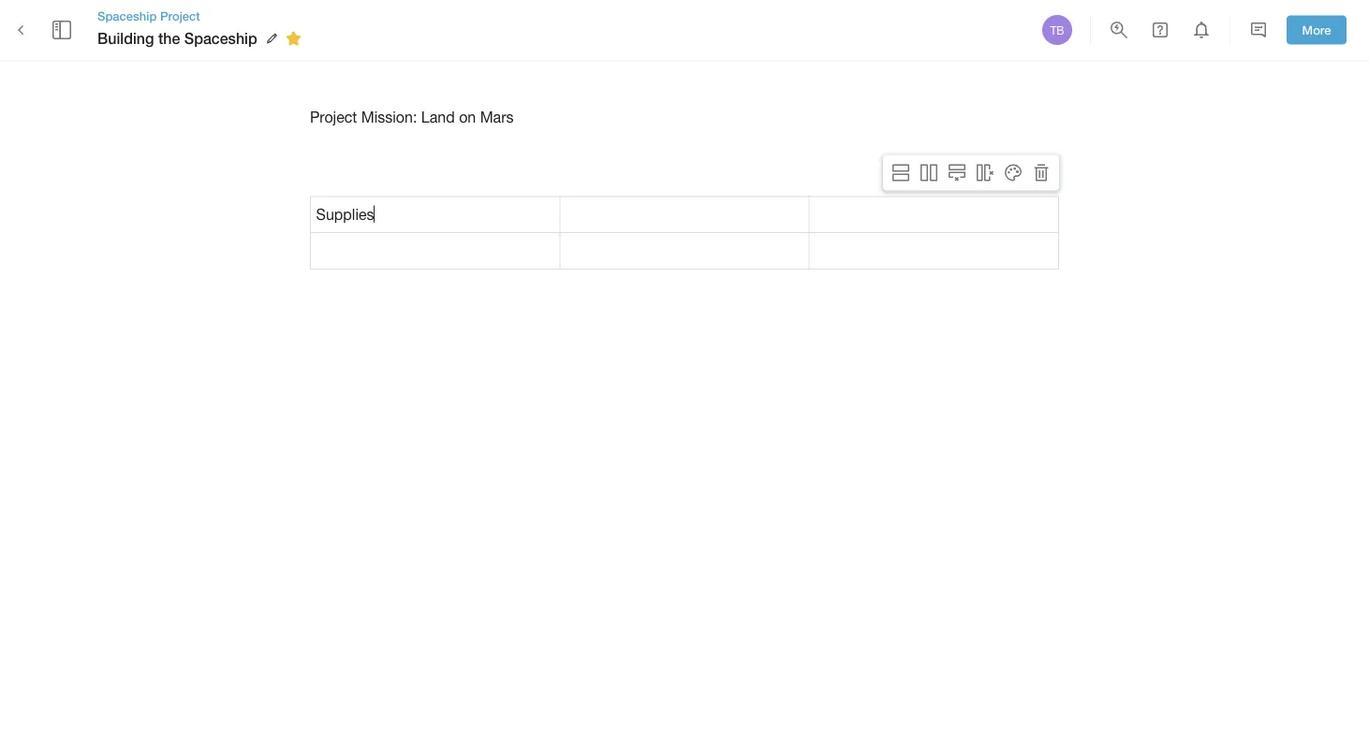 Task type: describe. For each thing, give the bounding box(es) containing it.
0 vertical spatial project
[[160, 8, 200, 23]]

spaceship project
[[97, 8, 200, 23]]

spaceship project link
[[97, 7, 308, 24]]

mars
[[480, 108, 514, 125]]

building the spaceship
[[97, 29, 257, 47]]

more button
[[1287, 16, 1347, 44]]

mission:
[[361, 108, 417, 125]]

the
[[158, 29, 180, 47]]

on
[[459, 108, 476, 125]]

building
[[97, 29, 154, 47]]

1 horizontal spatial spaceship
[[184, 29, 257, 47]]

more
[[1302, 23, 1331, 37]]



Task type: vqa. For each thing, say whether or not it's contained in the screenshot.
Search Workspaces... Text Field
no



Task type: locate. For each thing, give the bounding box(es) containing it.
project left the mission:
[[310, 108, 357, 125]]

1 vertical spatial spaceship
[[184, 29, 257, 47]]

spaceship down spaceship project link
[[184, 29, 257, 47]]

0 horizontal spatial project
[[160, 8, 200, 23]]

project
[[160, 8, 200, 23], [310, 108, 357, 125]]

0 horizontal spatial spaceship
[[97, 8, 157, 23]]

land
[[421, 108, 455, 125]]

1 horizontal spatial project
[[310, 108, 357, 125]]

project up building the spaceship
[[160, 8, 200, 23]]

spaceship
[[97, 8, 157, 23], [184, 29, 257, 47]]

supplies
[[316, 206, 374, 223]]

spaceship up building
[[97, 8, 157, 23]]

project mission: land on mars
[[310, 108, 514, 125]]

1 vertical spatial project
[[310, 108, 357, 125]]

tb
[[1050, 23, 1064, 37]]

tb button
[[1039, 12, 1075, 48]]

0 vertical spatial spaceship
[[97, 8, 157, 23]]



